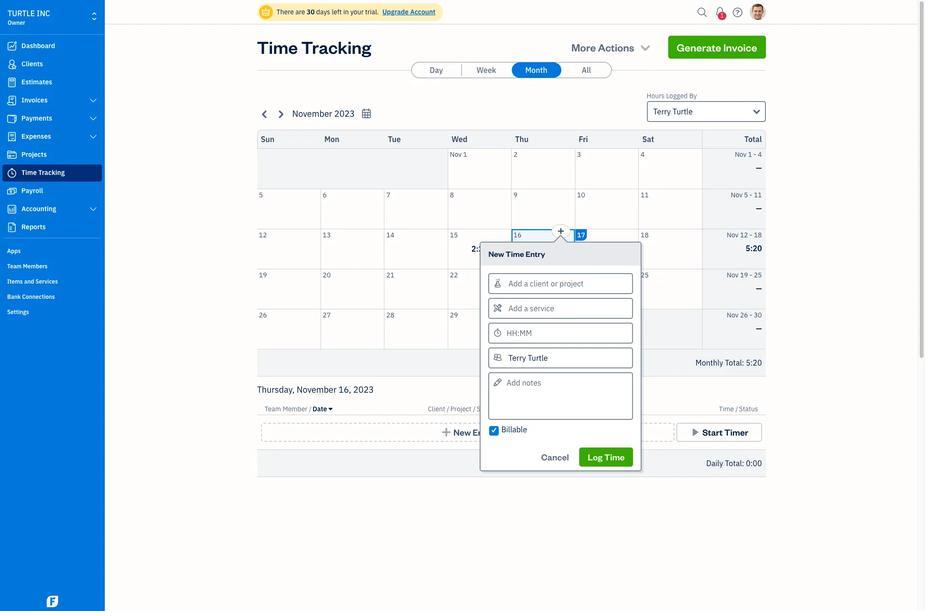 Task type: locate. For each thing, give the bounding box(es) containing it.
dashboard
[[21, 41, 55, 50]]

19 inside nov 19 - 25 —
[[741, 271, 749, 279]]

1 down wed
[[463, 150, 468, 159]]

1 horizontal spatial 18
[[754, 230, 762, 239]]

time
[[257, 36, 298, 58], [21, 168, 37, 177], [506, 249, 524, 259], [719, 405, 734, 413], [605, 451, 625, 462]]

/ left 'date'
[[309, 405, 312, 413]]

30 inside 30 button
[[514, 311, 522, 319]]

nov down wed
[[450, 150, 462, 159]]

upgrade account link
[[381, 8, 436, 16]]

1 left the go to help icon
[[721, 12, 724, 19]]

fri
[[579, 134, 588, 144]]

chevron large down image for invoices
[[89, 97, 98, 104]]

23
[[514, 271, 522, 279]]

0 horizontal spatial 4
[[641, 150, 645, 159]]

11 down nov 1 - 4 —
[[754, 190, 762, 199]]

next month image
[[275, 108, 286, 119]]

0 horizontal spatial 5
[[259, 190, 263, 199]]

2 4 from the left
[[758, 150, 762, 159]]

dashboard image
[[6, 41, 18, 51]]

november 2023
[[292, 108, 355, 119]]

owner
[[8, 19, 25, 26]]

1 button
[[713, 2, 728, 21]]

0 vertical spatial chevron large down image
[[89, 97, 98, 104]]

2 26 from the left
[[741, 311, 749, 319]]

-
[[754, 150, 757, 159], [750, 190, 753, 199], [750, 230, 753, 239], [750, 271, 753, 279], [750, 311, 753, 319]]

— for nov 1 - 4 —
[[757, 163, 762, 173]]

18 inside nov 12 - 18 5:20
[[754, 230, 762, 239]]

1 4 from the left
[[641, 150, 645, 159]]

total for daily total
[[726, 459, 742, 468]]

chevron large down image inside "payments" link
[[89, 115, 98, 123]]

1 chevron large down image from the top
[[89, 97, 98, 104]]

: left 0:00
[[742, 459, 745, 468]]

month link
[[512, 62, 562, 78]]

0 vertical spatial time tracking
[[257, 36, 371, 58]]

26 inside nov 26 - 30 —
[[741, 311, 749, 319]]

chevron large down image for expenses
[[89, 133, 98, 141]]

service link
[[477, 405, 500, 413]]

2 18 from the left
[[754, 230, 762, 239]]

1 inside dropdown button
[[721, 12, 724, 19]]

team for team members
[[7, 263, 22, 270]]

1 horizontal spatial new
[[489, 249, 505, 259]]

25 inside 25 button
[[641, 271, 649, 279]]

thursday, november 16, 2023
[[257, 384, 374, 395]]

25 down nov 12 - 18 5:20
[[754, 271, 762, 279]]

crown image
[[261, 7, 271, 17]]

: right monthly
[[742, 358, 745, 368]]

11 inside nov 5 - 11 —
[[754, 190, 762, 199]]

1 19 from the left
[[259, 271, 267, 279]]

invoice
[[724, 41, 758, 54]]

4
[[641, 150, 645, 159], [758, 150, 762, 159]]

1 vertical spatial total
[[726, 358, 742, 368]]

0 vertical spatial 5:20
[[746, 243, 762, 253]]

chevron large down image down invoices link
[[89, 115, 98, 123]]

/ right client at the bottom left of the page
[[447, 405, 450, 413]]

19 button
[[257, 269, 321, 309]]

29
[[450, 311, 458, 319]]

clients
[[21, 60, 43, 68]]

time inside button
[[605, 451, 625, 462]]

new right plus image
[[454, 427, 471, 438]]

team inside team members link
[[7, 263, 22, 270]]

wed
[[452, 134, 468, 144]]

new inside button
[[454, 427, 471, 438]]

nov for nov 19 - 25 —
[[727, 271, 739, 279]]

1 horizontal spatial 26
[[741, 311, 749, 319]]

— up monthly total : 5:20
[[757, 323, 762, 333]]

0 horizontal spatial 11
[[641, 190, 649, 199]]

26 down nov 19 - 25 —
[[741, 311, 749, 319]]

dashboard link
[[2, 38, 102, 55]]

Add a client or project text field
[[490, 274, 633, 293]]

0 vertical spatial entry
[[526, 249, 545, 259]]

account
[[410, 8, 436, 16]]

tracking
[[301, 36, 371, 58], [38, 168, 65, 177]]

all link
[[562, 62, 612, 78]]

— for nov 26 - 30 —
[[757, 323, 762, 333]]

3 — from the top
[[757, 283, 762, 293]]

0 vertical spatial :
[[742, 358, 745, 368]]

time tracking down days
[[257, 36, 371, 58]]

0 horizontal spatial 1
[[463, 150, 468, 159]]

— inside nov 19 - 25 —
[[757, 283, 762, 293]]

- inside nov 26 - 30 —
[[750, 311, 753, 319]]

1 horizontal spatial 30
[[514, 311, 522, 319]]

chevron large down image
[[89, 97, 98, 104], [89, 115, 98, 123]]

daily total : 0:00
[[707, 459, 762, 468]]

nov inside button
[[450, 150, 462, 159]]

0 horizontal spatial entry
[[473, 427, 495, 438]]

payments
[[21, 114, 52, 123]]

1 horizontal spatial 1
[[721, 12, 724, 19]]

hours
[[647, 92, 665, 100]]

team member /
[[265, 405, 312, 413]]

reports link
[[2, 219, 102, 236]]

1 26 from the left
[[259, 311, 267, 319]]

5:20 down nov 26 - 30 —
[[747, 358, 762, 368]]

1 horizontal spatial 5
[[745, 190, 749, 199]]

total for monthly total
[[726, 358, 742, 368]]

10
[[578, 190, 586, 199]]

2 25 from the left
[[754, 271, 762, 279]]

:
[[742, 358, 745, 368], [742, 459, 745, 468]]

new for new entry
[[454, 427, 471, 438]]

25 down 18 button
[[641, 271, 649, 279]]

month
[[526, 65, 548, 75]]

nov for nov 1 - 4 —
[[735, 150, 747, 159]]

caretdown image
[[329, 405, 333, 413]]

1 horizontal spatial 25
[[754, 271, 762, 279]]

payroll link
[[2, 183, 102, 200]]

team down apps
[[7, 263, 22, 270]]

0 horizontal spatial team
[[7, 263, 22, 270]]

4 — from the top
[[757, 323, 762, 333]]

0 horizontal spatial 12
[[259, 230, 267, 239]]

- inside nov 19 - 25 —
[[750, 271, 753, 279]]

start timer
[[703, 427, 749, 438]]

— up nov 5 - 11 —
[[757, 163, 762, 173]]

play image
[[690, 428, 701, 437]]

21 button
[[385, 269, 448, 309]]

2 11 from the left
[[754, 190, 762, 199]]

1 vertical spatial team
[[265, 405, 281, 413]]

items and services link
[[2, 274, 102, 288]]

1 vertical spatial entry
[[473, 427, 495, 438]]

2 19 from the left
[[741, 271, 749, 279]]

6 button
[[321, 189, 384, 229]]

0 horizontal spatial tracking
[[38, 168, 65, 177]]

time tracking down projects link
[[21, 168, 65, 177]]

— for nov 19 - 25 —
[[757, 283, 762, 293]]

— inside nov 5 - 11 —
[[757, 203, 762, 213]]

2 horizontal spatial 1
[[749, 150, 753, 159]]

1 vertical spatial :
[[742, 459, 745, 468]]

chevron large down image down payroll "link"
[[89, 205, 98, 213]]

mon
[[325, 134, 340, 144]]

2023 right the 16,
[[354, 384, 374, 395]]

2 vertical spatial total
[[726, 459, 742, 468]]

5 / from the left
[[736, 405, 739, 413]]

tracking down left
[[301, 36, 371, 58]]

14
[[387, 230, 395, 239]]

1 horizontal spatial 12
[[741, 230, 749, 239]]

november up 'date'
[[297, 384, 337, 395]]

nov inside nov 26 - 30 —
[[727, 311, 739, 319]]

project image
[[6, 150, 18, 160]]

0 vertical spatial team
[[7, 263, 22, 270]]

chevron large down image for accounting
[[89, 205, 98, 213]]

6
[[323, 190, 327, 199]]

— up nov 12 - 18 5:20
[[757, 203, 762, 213]]

0 vertical spatial chevron large down image
[[89, 133, 98, 141]]

team
[[7, 263, 22, 270], [265, 405, 281, 413]]

time inside "link"
[[21, 168, 37, 177]]

more actions button
[[563, 36, 661, 59]]

nov inside nov 12 - 18 5:20
[[727, 230, 739, 239]]

payment image
[[6, 114, 18, 123]]

- inside nov 12 - 18 5:20
[[750, 230, 753, 239]]

/
[[309, 405, 312, 413], [447, 405, 450, 413], [473, 405, 476, 413], [500, 405, 503, 413], [736, 405, 739, 413]]

1 horizontal spatial 11
[[754, 190, 762, 199]]

time right timer icon
[[21, 168, 37, 177]]

12 down nov 5 - 11 —
[[741, 230, 749, 239]]

/ left service
[[473, 405, 476, 413]]

1 inside button
[[463, 150, 468, 159]]

26
[[259, 311, 267, 319], [741, 311, 749, 319]]

chevron large down image up "payments" link
[[89, 97, 98, 104]]

1 horizontal spatial 19
[[741, 271, 749, 279]]

2 chevron large down image from the top
[[89, 205, 98, 213]]

0 vertical spatial tracking
[[301, 36, 371, 58]]

1 5 from the left
[[259, 190, 263, 199]]

time link
[[719, 405, 736, 413]]

member
[[283, 405, 308, 413]]

/ left "status"
[[736, 405, 739, 413]]

1 11 from the left
[[641, 190, 649, 199]]

- inside nov 5 - 11 —
[[750, 190, 753, 199]]

are
[[296, 8, 305, 16]]

projects link
[[2, 146, 102, 164]]

new time entry
[[489, 249, 545, 259]]

0 horizontal spatial new
[[454, 427, 471, 438]]

nov inside nov 5 - 11 —
[[731, 190, 743, 199]]

nov up nov 5 - 11 —
[[735, 150, 747, 159]]

4 / from the left
[[500, 405, 503, 413]]

0 horizontal spatial 25
[[641, 271, 649, 279]]

total right daily
[[726, 459, 742, 468]]

2 : from the top
[[742, 459, 745, 468]]

24 button
[[576, 269, 639, 309]]

30 right the are
[[307, 8, 315, 16]]

0 horizontal spatial 18
[[641, 230, 649, 239]]

money image
[[6, 186, 18, 196]]

2 12 from the left
[[741, 230, 749, 239]]

25 button
[[639, 269, 702, 309]]

sat
[[643, 134, 655, 144]]

1 vertical spatial time tracking
[[21, 168, 65, 177]]

2023 left choose a date image
[[334, 108, 355, 119]]

nov inside nov 1 - 4 —
[[735, 150, 747, 159]]

1 25 from the left
[[641, 271, 649, 279]]

0 vertical spatial november
[[292, 108, 332, 119]]

cancel
[[542, 451, 569, 462]]

1 up nov 5 - 11 —
[[749, 150, 753, 159]]

11 down 4 button
[[641, 190, 649, 199]]

12 down 5 button
[[259, 230, 267, 239]]

nov down nov 12 - 18 5:20
[[727, 271, 739, 279]]

1 vertical spatial new
[[454, 427, 471, 438]]

2 / from the left
[[447, 405, 450, 413]]

note link
[[504, 405, 518, 413]]

Duration text field
[[489, 322, 634, 343]]

nov inside nov 19 - 25 —
[[727, 271, 739, 279]]

more
[[572, 41, 596, 54]]

0 horizontal spatial 19
[[259, 271, 267, 279]]

— inside nov 26 - 30 —
[[757, 323, 762, 333]]

1 18 from the left
[[641, 230, 649, 239]]

19 down nov 12 - 18 5:20
[[741, 271, 749, 279]]

28
[[387, 311, 395, 319]]

november right next month image
[[292, 108, 332, 119]]

1
[[721, 12, 724, 19], [463, 150, 468, 159], [749, 150, 753, 159]]

18 down 11 button
[[641, 230, 649, 239]]

12 inside button
[[259, 230, 267, 239]]

and
[[24, 278, 34, 285]]

25 inside nov 19 - 25 —
[[754, 271, 762, 279]]

client / project / service / note
[[428, 405, 518, 413]]

2 — from the top
[[757, 203, 762, 213]]

18 down nov 5 - 11 —
[[754, 230, 762, 239]]

5:20
[[746, 243, 762, 253], [747, 358, 762, 368]]

1 horizontal spatial team
[[265, 405, 281, 413]]

1 : from the top
[[742, 358, 745, 368]]

time tracking link
[[2, 164, 102, 182]]

30 down nov 19 - 25 —
[[754, 311, 762, 319]]

0 vertical spatial new
[[489, 249, 505, 259]]

invoices link
[[2, 92, 102, 109]]

: for monthly total
[[742, 358, 745, 368]]

0 horizontal spatial 26
[[259, 311, 267, 319]]

1 vertical spatial chevron large down image
[[89, 205, 98, 213]]

time right log on the bottom right of page
[[605, 451, 625, 462]]

5:20 up nov 19 - 25 —
[[746, 243, 762, 253]]

team members
[[7, 263, 48, 270]]

- inside nov 1 - 4 —
[[754, 150, 757, 159]]

nov down nov 5 - 11 —
[[727, 230, 739, 239]]

/ left note
[[500, 405, 503, 413]]

2 5 from the left
[[745, 190, 749, 199]]

nov for nov 26 - 30 —
[[727, 311, 739, 319]]

day
[[430, 65, 443, 75]]

previous month image
[[260, 108, 271, 119]]

— inside nov 1 - 4 —
[[757, 163, 762, 173]]

1 chevron large down image from the top
[[89, 133, 98, 141]]

1 horizontal spatial 4
[[758, 150, 762, 159]]

nov down nov 1 - 4 —
[[731, 190, 743, 199]]

1 vertical spatial chevron large down image
[[89, 115, 98, 123]]

1 vertical spatial tracking
[[38, 168, 65, 177]]

report image
[[6, 223, 18, 232]]

30 button
[[512, 309, 575, 349]]

30 down 23 button
[[514, 311, 522, 319]]

terry
[[654, 107, 671, 116]]

payments link
[[2, 110, 102, 127]]

2 horizontal spatial 30
[[754, 311, 762, 319]]

upgrade
[[383, 8, 409, 16]]

5 inside nov 5 - 11 —
[[745, 190, 749, 199]]

total right monthly
[[726, 358, 742, 368]]

nov down nov 19 - 25 —
[[727, 311, 739, 319]]

chevron large down image inside accounting link
[[89, 205, 98, 213]]

time down there
[[257, 36, 298, 58]]

choose a date image
[[361, 108, 372, 119]]

1 — from the top
[[757, 163, 762, 173]]

estimate image
[[6, 78, 18, 87]]

team down thursday,
[[265, 405, 281, 413]]

1 inside nov 1 - 4 —
[[749, 150, 753, 159]]

timer image
[[6, 168, 18, 178]]

— up nov 26 - 30 —
[[757, 283, 762, 293]]

new right 2:20
[[489, 249, 505, 259]]

0 horizontal spatial time tracking
[[21, 168, 65, 177]]

chevrondown image
[[639, 41, 652, 54]]

total up nov 1 - 4 —
[[745, 134, 762, 144]]

team members link
[[2, 259, 102, 273]]

2 chevron large down image from the top
[[89, 115, 98, 123]]

19
[[259, 271, 267, 279], [741, 271, 749, 279]]

tracking inside "link"
[[38, 168, 65, 177]]

items
[[7, 278, 23, 285]]

tracking down projects link
[[38, 168, 65, 177]]

generate
[[677, 41, 722, 54]]

hours logged by
[[647, 92, 697, 100]]

chevron large down image down "payments" link
[[89, 133, 98, 141]]

chevron large down image
[[89, 133, 98, 141], [89, 205, 98, 213]]

: for daily total
[[742, 459, 745, 468]]

log
[[588, 451, 603, 462]]

1 12 from the left
[[259, 230, 267, 239]]

13
[[323, 230, 331, 239]]

26 down 19 'button'
[[259, 311, 267, 319]]

19 down 12 button
[[259, 271, 267, 279]]



Task type: describe. For each thing, give the bounding box(es) containing it.
5 inside button
[[259, 190, 263, 199]]

1 horizontal spatial time tracking
[[257, 36, 371, 58]]

- for nov 12 - 18 5:20
[[750, 230, 753, 239]]

invoice image
[[6, 96, 18, 105]]

bank connections
[[7, 293, 55, 300]]

all
[[582, 65, 591, 75]]

16 button
[[512, 229, 575, 269]]

connections
[[22, 293, 55, 300]]

date link
[[313, 405, 333, 413]]

estimates link
[[2, 74, 102, 91]]

9
[[514, 190, 518, 199]]

expenses link
[[2, 128, 102, 145]]

reports
[[21, 223, 46, 231]]

nov 12 - 18 5:20
[[727, 230, 762, 253]]

27
[[323, 311, 331, 319]]

log time
[[588, 451, 625, 462]]

8
[[450, 190, 454, 199]]

26 inside button
[[259, 311, 267, 319]]

17
[[578, 230, 586, 239]]

22 button
[[448, 269, 511, 309]]

Add notes text field
[[489, 372, 634, 420]]

nov 1
[[450, 150, 468, 159]]

— for nov 5 - 11 —
[[757, 203, 762, 213]]

1 for nov 1 - 4 —
[[749, 150, 753, 159]]

members
[[23, 263, 48, 270]]

1 vertical spatial november
[[297, 384, 337, 395]]

settings
[[7, 308, 29, 316]]

9 button
[[512, 189, 575, 229]]

chart image
[[6, 205, 18, 214]]

1 vertical spatial 2023
[[354, 384, 374, 395]]

search image
[[695, 5, 711, 19]]

thu
[[516, 134, 529, 144]]

expenses
[[21, 132, 51, 141]]

1 horizontal spatial tracking
[[301, 36, 371, 58]]

26 button
[[257, 309, 321, 349]]

by
[[690, 92, 697, 100]]

5 button
[[257, 189, 321, 229]]

timer
[[725, 427, 749, 438]]

1 for nov 1
[[463, 150, 468, 159]]

5:20 inside nov 12 - 18 5:20
[[746, 243, 762, 253]]

10 button
[[576, 189, 639, 229]]

16
[[514, 230, 522, 239]]

22
[[450, 271, 458, 279]]

apps link
[[2, 244, 102, 258]]

new for new time entry
[[489, 249, 505, 259]]

chevron large down image for payments
[[89, 115, 98, 123]]

generate invoice button
[[669, 36, 766, 59]]

0:00
[[747, 459, 762, 468]]

service
[[477, 405, 499, 413]]

time down 16
[[506, 249, 524, 259]]

1 / from the left
[[309, 405, 312, 413]]

start timer button
[[677, 423, 762, 442]]

0 horizontal spatial 30
[[307, 8, 315, 16]]

clients link
[[2, 56, 102, 73]]

30 inside nov 26 - 30 —
[[754, 311, 762, 319]]

status link
[[739, 405, 759, 413]]

main element
[[0, 0, 129, 611]]

4 inside button
[[641, 150, 645, 159]]

date
[[313, 405, 327, 413]]

23 button
[[512, 269, 575, 309]]

7 button
[[385, 189, 448, 229]]

- for nov 19 - 25 —
[[750, 271, 753, 279]]

20 button
[[321, 269, 384, 309]]

1 horizontal spatial entry
[[526, 249, 545, 259]]

7
[[387, 190, 391, 199]]

day link
[[412, 62, 461, 78]]

bank connections link
[[2, 289, 102, 304]]

sun
[[261, 134, 275, 144]]

days
[[316, 8, 330, 16]]

daily
[[707, 459, 724, 468]]

nov 5 - 11 —
[[731, 190, 762, 213]]

3 / from the left
[[473, 405, 476, 413]]

nov for nov 12 - 18 5:20
[[727, 230, 739, 239]]

items and services
[[7, 278, 58, 285]]

team for team member /
[[265, 405, 281, 413]]

accounting
[[21, 205, 56, 213]]

time left "status"
[[719, 405, 734, 413]]

21
[[387, 271, 395, 279]]

Add a team member text field
[[490, 348, 633, 367]]

12 inside nov 12 - 18 5:20
[[741, 230, 749, 239]]

go to help image
[[731, 5, 746, 19]]

there are 30 days left in your trial. upgrade account
[[277, 8, 436, 16]]

tue
[[388, 134, 401, 144]]

19 inside 19 'button'
[[259, 271, 267, 279]]

plus image
[[441, 428, 452, 437]]

logged
[[667, 92, 688, 100]]

3
[[578, 150, 582, 159]]

bank
[[7, 293, 21, 300]]

estimates
[[21, 78, 52, 86]]

2
[[514, 150, 518, 159]]

turtle
[[8, 9, 35, 18]]

client
[[428, 405, 446, 413]]

entry inside button
[[473, 427, 495, 438]]

0 vertical spatial total
[[745, 134, 762, 144]]

Add a service text field
[[490, 299, 633, 318]]

- for nov 5 - 11 —
[[750, 190, 753, 199]]

16,
[[339, 384, 351, 395]]

18 inside 18 button
[[641, 230, 649, 239]]

monthly
[[696, 358, 724, 368]]

accounting link
[[2, 201, 102, 218]]

settings link
[[2, 305, 102, 319]]

8 button
[[448, 189, 511, 229]]

payroll
[[21, 186, 43, 195]]

4 button
[[639, 149, 702, 189]]

- for nov 26 - 30 —
[[750, 311, 753, 319]]

apps
[[7, 247, 21, 255]]

3 button
[[576, 149, 639, 189]]

time tracking inside "link"
[[21, 168, 65, 177]]

nov for nov 1
[[450, 150, 462, 159]]

week
[[477, 65, 496, 75]]

inc
[[37, 9, 50, 18]]

cancel button
[[533, 448, 578, 467]]

note
[[504, 405, 518, 413]]

1 vertical spatial 5:20
[[747, 358, 762, 368]]

2:20
[[472, 244, 488, 254]]

services
[[35, 278, 58, 285]]

expense image
[[6, 132, 18, 142]]

turtle
[[673, 107, 693, 116]]

left
[[332, 8, 342, 16]]

4 inside nov 1 - 4 —
[[758, 150, 762, 159]]

freshbooks image
[[45, 596, 60, 607]]

client image
[[6, 60, 18, 69]]

11 inside button
[[641, 190, 649, 199]]

nov for nov 5 - 11 —
[[731, 190, 743, 199]]

add a time entry image
[[557, 225, 565, 237]]

3:00
[[599, 244, 615, 254]]

0 vertical spatial 2023
[[334, 108, 355, 119]]

- for nov 1 - 4 —
[[754, 150, 757, 159]]



Task type: vqa. For each thing, say whether or not it's contained in the screenshot.
1st THE '4'
yes



